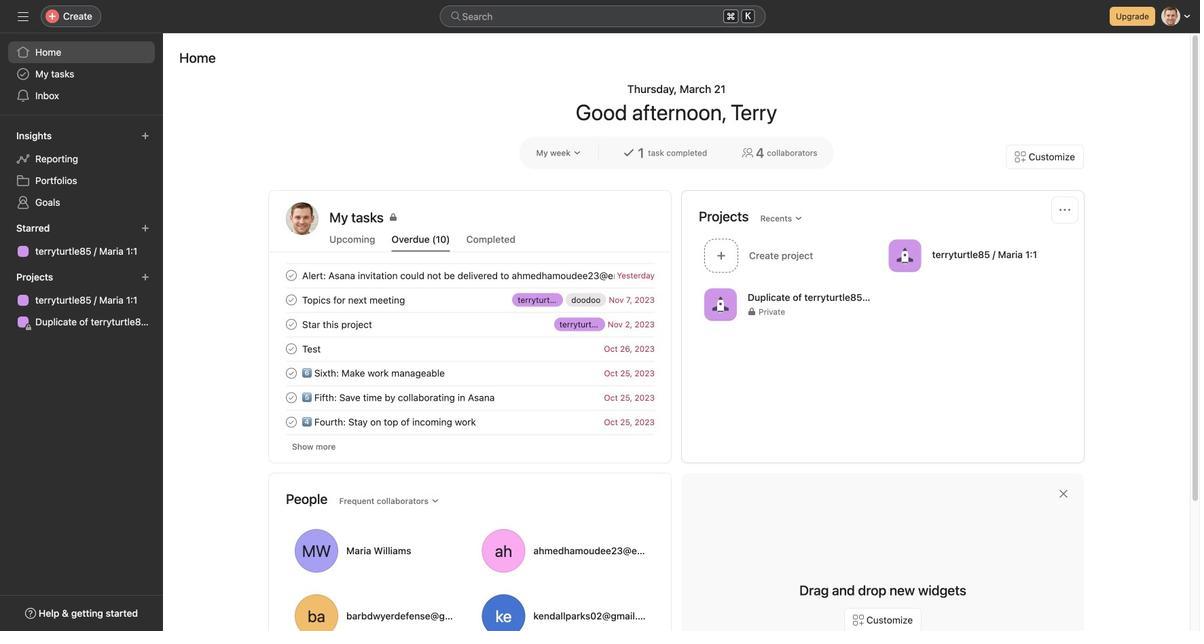 Task type: describe. For each thing, give the bounding box(es) containing it.
mark complete image for third mark complete option from the bottom of the page
[[283, 341, 300, 357]]

mark complete image for second mark complete option from the top
[[283, 316, 300, 333]]

3 mark complete image from the top
[[283, 390, 300, 406]]

global element
[[0, 33, 163, 115]]

3 mark complete checkbox from the top
[[283, 341, 300, 357]]

5 mark complete checkbox from the top
[[283, 414, 300, 430]]

mark complete image for 1st mark complete option from the top of the page
[[283, 292, 300, 308]]

1 mark complete checkbox from the top
[[283, 292, 300, 308]]

new insights image
[[141, 132, 149, 140]]

view profile image
[[286, 202, 319, 235]]



Task type: locate. For each thing, give the bounding box(es) containing it.
0 vertical spatial rocket image
[[897, 248, 914, 264]]

2 mark complete image from the top
[[283, 316, 300, 333]]

1 vertical spatial mark complete image
[[283, 365, 300, 382]]

3 mark complete image from the top
[[283, 341, 300, 357]]

Search tasks, projects, and more text field
[[440, 5, 766, 27]]

1 mark complete image from the top
[[283, 267, 300, 284]]

2 vertical spatial mark complete image
[[283, 390, 300, 406]]

projects element
[[0, 265, 163, 336]]

dismiss image
[[1059, 489, 1070, 499]]

4 mark complete checkbox from the top
[[283, 365, 300, 382]]

rocket image
[[897, 248, 914, 264], [713, 297, 729, 313]]

1 vertical spatial rocket image
[[713, 297, 729, 313]]

add items to starred image
[[141, 224, 149, 232]]

2 mark complete image from the top
[[283, 365, 300, 382]]

mark complete image for 5th mark complete option from the top
[[283, 414, 300, 430]]

Mark complete checkbox
[[283, 292, 300, 308], [283, 316, 300, 333], [283, 341, 300, 357], [283, 365, 300, 382], [283, 414, 300, 430]]

1 horizontal spatial rocket image
[[897, 248, 914, 264]]

1 mark complete checkbox from the top
[[283, 267, 300, 284]]

4 mark complete image from the top
[[283, 414, 300, 430]]

1 vertical spatial mark complete checkbox
[[283, 390, 300, 406]]

starred element
[[0, 216, 163, 265]]

0 horizontal spatial rocket image
[[713, 297, 729, 313]]

mark complete image
[[283, 267, 300, 284], [283, 365, 300, 382], [283, 390, 300, 406]]

hide sidebar image
[[18, 11, 29, 22]]

2 mark complete checkbox from the top
[[283, 390, 300, 406]]

new project or portfolio image
[[141, 273, 149, 281]]

1 mark complete image from the top
[[283, 292, 300, 308]]

mark complete image
[[283, 292, 300, 308], [283, 316, 300, 333], [283, 341, 300, 357], [283, 414, 300, 430]]

0 vertical spatial mark complete checkbox
[[283, 267, 300, 284]]

None field
[[440, 5, 766, 27]]

list item
[[699, 235, 884, 277], [270, 263, 671, 288], [270, 288, 671, 312], [270, 312, 671, 337], [270, 337, 671, 361], [270, 361, 671, 386], [270, 386, 671, 410], [270, 410, 671, 435]]

Mark complete checkbox
[[283, 267, 300, 284], [283, 390, 300, 406]]

insights element
[[0, 124, 163, 216]]

0 vertical spatial mark complete image
[[283, 267, 300, 284]]

2 mark complete checkbox from the top
[[283, 316, 300, 333]]



Task type: vqa. For each thing, say whether or not it's contained in the screenshot.
Event Planning Test — project brief Last edited Just now Planning
no



